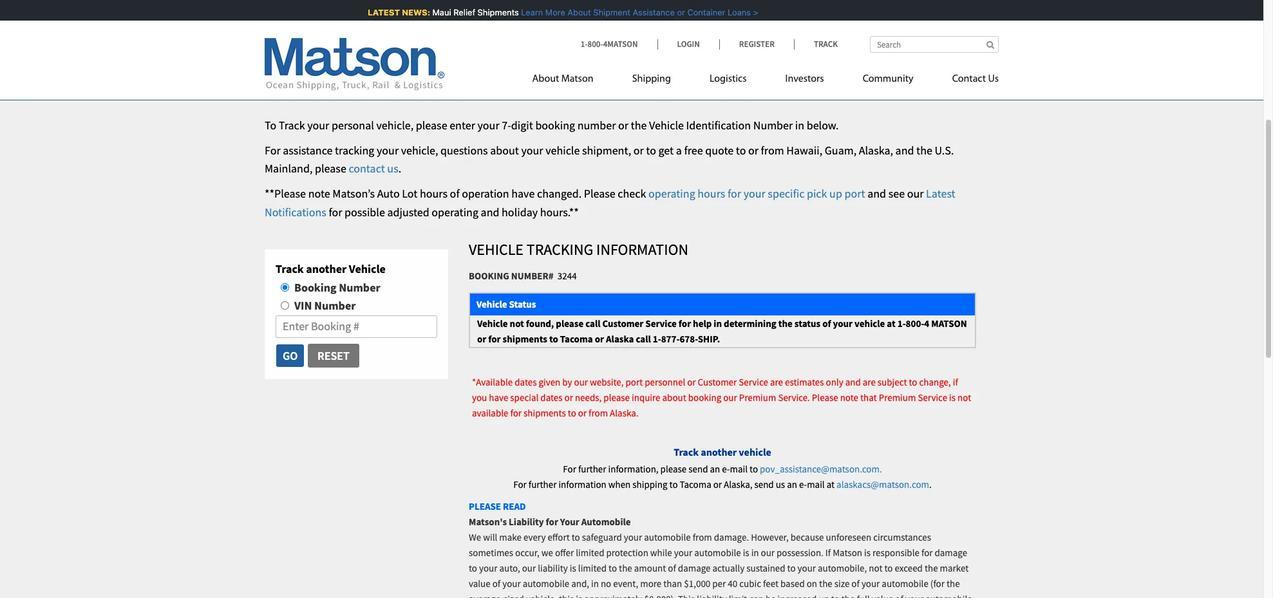 Task type: vqa. For each thing, say whether or not it's contained in the screenshot.
Pay at the top left
no



Task type: describe. For each thing, give the bounding box(es) containing it.
from inside for assistance tracking your vehicle, questions about your vehicle shipment, or to get a free quote to or from hawaii, guam, alaska, and the u.s. mainland, please
[[761, 143, 784, 158]]

0 vertical spatial number
[[753, 118, 793, 133]]

a
[[676, 143, 682, 158]]

to right subject
[[909, 376, 917, 388]]

your
[[304, 7, 328, 17]]

because
[[791, 531, 824, 544]]

to down sometimes
[[469, 562, 477, 575]]

we
[[542, 547, 553, 559]]

up
[[290, 7, 302, 17]]

your up protection
[[624, 531, 642, 544]]

1 vertical spatial limited
[[578, 562, 607, 575]]

0 vertical spatial booking
[[535, 118, 575, 133]]

your left "specific"
[[744, 186, 766, 201]]

of up than
[[668, 562, 676, 575]]

have inside *available dates given by our website, port personnel or customer service are estimates only and are subject to change, if you have special dates or needs, please inquire about booking our premium service. please note that premium service is not available for shipments to or from alaska.
[[489, 391, 508, 404]]

automobile shipment tracking
[[265, 54, 651, 93]]

free
[[684, 143, 703, 158]]

vehicle for vehicle not found, please call customer service for help in determining the status of your vehicle at 1-800-4 matson or for shipments to tacoma or alaska call 1-877-678-ship.
[[477, 318, 508, 330]]

0 vertical spatial possible
[[435, 7, 468, 17]]

alaska.
[[610, 407, 639, 419]]

of right the size at the bottom right of the page
[[852, 578, 860, 590]]

number for booking number
[[339, 280, 380, 295]]

for left relief
[[422, 7, 433, 17]]

learn more about shipment assistance or container loans > link
[[516, 7, 753, 17]]

to right 'quote'
[[736, 143, 746, 158]]

is down unforeseen
[[864, 547, 871, 559]]

cubic
[[739, 578, 761, 590]]

booking for booking number
[[294, 280, 337, 295]]

0 vertical spatial .
[[398, 161, 401, 176]]

or down needs,
[[578, 407, 587, 419]]

read
[[503, 500, 526, 513]]

per
[[713, 578, 726, 590]]

our right see at the top right of page
[[907, 186, 924, 201]]

to right shipping on the bottom of the page
[[670, 479, 678, 491]]

1 horizontal spatial please
[[584, 186, 616, 201]]

the right on
[[819, 578, 833, 590]]

to left get
[[646, 143, 656, 158]]

or right 'quote'
[[748, 143, 759, 158]]

0 vertical spatial further
[[578, 463, 606, 475]]

contact us
[[952, 74, 999, 84]]

not inside please read matson's liability for your automobile we will make every effort to safeguard your automobile from damage. however, because unforeseen circumstances sometimes occur, we offer limited protection while your automobile is in our possession. if matson is responsible for damage to your auto, our liability is limited to the amount of damage actually sustained to your automobile, not to exceed the market value of your automobile and, in no event, more than $1,000 per 40 cubic feet based on the size of your automobile (for the average-sized vehicle, this is approximately $8,000). this liability limit can be increased up to the full value of your automo
[[869, 562, 883, 575]]

the up (for
[[925, 562, 938, 575]]

booking number
[[294, 280, 380, 295]]

about inside *available dates given by our website, port personnel or customer service are estimates only and are subject to change, if you have special dates or needs, please inquire about booking our premium service. please note that premium service is not available for shipments to or from alaska.
[[662, 391, 686, 404]]

0 vertical spatial holiday
[[562, 7, 590, 17]]

shipping
[[632, 74, 671, 84]]

0 horizontal spatial please
[[369, 7, 394, 17]]

vehicle inside for assistance tracking your vehicle, questions about your vehicle shipment, or to get a free quote to or from hawaii, guam, alaska, and the u.s. mainland, please
[[546, 143, 580, 158]]

1 vertical spatial liability
[[697, 593, 727, 598]]

your
[[560, 516, 579, 528]]

please inside *available dates given by our website, port personnel or customer service are estimates only and are subject to change, if you have special dates or needs, please inquire about booking our premium service. please note that premium service is not available for shipments to or from alaska.
[[604, 391, 630, 404]]

0 horizontal spatial liability
[[538, 562, 568, 575]]

0 horizontal spatial shipment
[[417, 54, 539, 93]]

effort
[[548, 531, 570, 544]]

guam,
[[825, 143, 857, 158]]

and left see at the top right of page
[[868, 186, 886, 201]]

from inside *available dates given by our website, port personnel or customer service are estimates only and are subject to change, if you have special dates or needs, please inquire about booking our premium service. please note that premium service is not available for shipments to or from alaska.
[[589, 407, 608, 419]]

to down track another vehicle link
[[750, 463, 758, 475]]

hours for adjusted
[[593, 7, 615, 17]]

Search search field
[[870, 36, 999, 53]]

and down operation
[[481, 205, 499, 220]]

0 horizontal spatial holiday
[[502, 205, 538, 220]]

in left below. on the top right
[[795, 118, 804, 133]]

register
[[739, 39, 775, 50]]

vehicle inside the vehicle not found, please call customer service for help in determining the status of your vehicle at 1-800-4 matson or for shipments to tacoma or alaska call 1-877-678-ship.
[[855, 318, 885, 330]]

1 vertical spatial tracking
[[527, 239, 593, 259]]

for down the vehicle status
[[488, 333, 501, 345]]

shipping
[[633, 479, 668, 491]]

800- inside the vehicle not found, please call customer service for help in determining the status of your vehicle at 1-800-4 matson or for shipments to tacoma or alaska call 1-877-678-ship.
[[906, 318, 924, 330]]

vehicle, inside please read matson's liability for your automobile we will make every effort to safeguard your automobile from damage. however, because unforeseen circumstances sometimes occur, we offer limited protection while your automobile is in our possession. if matson is responsible for damage to your auto, our liability is limited to the amount of damage actually sustained to your automobile, not to exceed the market value of your automobile and, in no event, more than $1,000 per 40 cubic feet based on the size of your automobile (for the average-sized vehicle, this is approximately $8,000). this liability limit can be increased up to the full value of your automo
[[526, 593, 557, 598]]

estimates
[[785, 376, 824, 388]]

on
[[807, 578, 817, 590]]

and inside *available dates given by our website, port personnel or customer service are estimates only and are subject to change, if you have special dates or needs, please inquire about booking our premium service. please note that premium service is not available for shipments to or from alaska.
[[845, 376, 861, 388]]

vin
[[294, 298, 312, 313]]

loans
[[722, 7, 745, 17]]

your inside the vehicle not found, please call customer service for help in determining the status of your vehicle at 1-800-4 matson or for shipments to tacoma or alaska call 1-877-678-ship.
[[833, 318, 853, 330]]

0 vertical spatial send
[[689, 463, 708, 475]]

only
[[826, 376, 843, 388]]

for up exceed
[[922, 547, 933, 559]]

please read matson's liability for your automobile we will make every effort to safeguard your automobile from damage. however, because unforeseen circumstances sometimes occur, we offer limited protection while your automobile is in our possession. if matson is responsible for damage to your auto, our liability is limited to the amount of damage actually sustained to your automobile, not to exceed the market value of your automobile and, in no event, more than $1,000 per 40 cubic feet based on the size of your automobile (for the average-sized vehicle, this is approximately $8,000). this liability limit can be increased up to the full value of your automo
[[469, 500, 972, 598]]

1 horizontal spatial dates
[[541, 391, 563, 404]]

change,
[[919, 376, 951, 388]]

top menu navigation
[[532, 68, 999, 94]]

booking number# 3244
[[469, 270, 577, 282]]

port inside *available dates given by our website, port personnel or customer service are estimates only and are subject to change, if you have special dates or needs, please inquire about booking our premium service. please note that premium service is not available for shipments to or from alaska.
[[626, 376, 643, 388]]

or down the vehicle status
[[477, 333, 486, 345]]

2 horizontal spatial for
[[563, 463, 576, 475]]

to up based
[[787, 562, 796, 575]]

is down the damage.
[[743, 547, 749, 559]]

0 vertical spatial value
[[469, 578, 491, 590]]

full
[[857, 593, 870, 598]]

your up sized
[[502, 578, 521, 590]]

before
[[757, 7, 782, 17]]

1 horizontal spatial service
[[739, 376, 768, 388]]

status
[[509, 298, 536, 311]]

information
[[559, 479, 607, 491]]

2 vertical spatial for
[[513, 479, 527, 491]]

or inside the track another vehicle for further information, please send an e-mail to pov_assistance@matson.com. for further information when shipping to tacoma or alaska, send us an e-mail at alaskacs@matson.com .
[[713, 479, 722, 491]]

matson inside please read matson's liability for your automobile we will make every effort to safeguard your automobile from damage. however, because unforeseen circumstances sometimes occur, we offer limited protection while your automobile is in our possession. if matson is responsible for damage to your auto, our liability is limited to the amount of damage actually sustained to your automobile, not to exceed the market value of your automobile and, in no event, more than $1,000 per 40 cubic feet based on the size of your automobile (for the average-sized vehicle, this is approximately $8,000). this liability limit can be increased up to the full value of your automo
[[833, 547, 862, 559]]

Enter Booking # text field
[[276, 316, 437, 338]]

1 horizontal spatial call
[[636, 333, 651, 345]]

customer inside the vehicle not found, please call customer service for help in determining the status of your vehicle at 1-800-4 matson or for shipments to tacoma or alaska call 1-877-678-ship.
[[602, 318, 644, 330]]

0 horizontal spatial note
[[308, 186, 330, 201]]

to inside the vehicle not found, please call customer service for help in determining the status of your vehicle at 1-800-4 matson or for shipments to tacoma or alaska call 1-877-678-ship.
[[549, 333, 558, 345]]

0 horizontal spatial adjusted
[[387, 205, 429, 220]]

our up sustained
[[761, 547, 775, 559]]

shipping link
[[613, 68, 690, 94]]

for down matson's
[[329, 205, 342, 220]]

your up on
[[798, 562, 816, 575]]

alaskacs@matson.com link
[[837, 479, 929, 491]]

1 horizontal spatial check
[[618, 186, 646, 201]]

your up contact us .
[[377, 143, 399, 158]]

inquire
[[632, 391, 661, 404]]

contact
[[952, 74, 986, 84]]

that
[[860, 391, 877, 404]]

logistics link
[[690, 68, 766, 94]]

protection
[[606, 547, 648, 559]]

0 horizontal spatial damage
[[678, 562, 711, 575]]

of up "average-"
[[492, 578, 501, 590]]

of inside the vehicle not found, please call customer service for help in determining the status of your vehicle at 1-800-4 matson or for shipments to tacoma or alaska call 1-877-678-ship.
[[823, 318, 831, 330]]

our down occur,
[[522, 562, 536, 575]]

1 premium from the left
[[739, 391, 776, 404]]

or left the alaska
[[595, 333, 604, 345]]

this
[[678, 593, 695, 598]]

0 vertical spatial mail
[[730, 463, 748, 475]]

matson
[[931, 318, 967, 330]]

hours.**
[[540, 205, 579, 220]]

please
[[469, 500, 501, 513]]

if
[[826, 547, 831, 559]]

status
[[795, 318, 821, 330]]

for inside for assistance tracking your vehicle, questions about your vehicle shipment, or to get a free quote to or from hawaii, guam, alaska, and the u.s. mainland, please
[[265, 143, 281, 158]]

0 horizontal spatial check
[[397, 7, 420, 17]]

specific
[[768, 186, 805, 201]]

1 vertical spatial value
[[872, 593, 893, 598]]

latest news: maui relief shipments learn more about shipment assistance or container loans >
[[362, 7, 753, 17]]

1 horizontal spatial send
[[754, 479, 774, 491]]

if
[[953, 376, 958, 388]]

0 horizontal spatial an
[[710, 463, 720, 475]]

number for vin number
[[314, 298, 356, 313]]

please inside for assistance tracking your vehicle, questions about your vehicle shipment, or to get a free quote to or from hawaii, guam, alaska, and the u.s. mainland, please
[[315, 161, 346, 176]]

mainland,
[[265, 161, 313, 176]]

under
[[646, 7, 669, 17]]

the up shipment,
[[631, 118, 647, 133]]

to down responsible
[[885, 562, 893, 575]]

0 horizontal spatial e-
[[722, 463, 730, 475]]

shipments inside the vehicle not found, please call customer service for help in determining the status of your vehicle at 1-800-4 matson or for shipments to tacoma or alaska call 1-877-678-ship.
[[503, 333, 547, 345]]

booking inside *available dates given by our website, port personnel or customer service are estimates only and are subject to change, if you have special dates or needs, please inquire about booking our premium service. please note that premium service is not available for shipments to or from alaska.
[[688, 391, 721, 404]]

1 horizontal spatial port
[[845, 186, 865, 201]]

0 vertical spatial limited
[[576, 547, 604, 559]]

dropping off/picking up your vehicle please check for possible adjusted operating and holiday hours posted under "latest notifications" before visiting us.
[[186, 7, 826, 17]]

occur,
[[515, 547, 540, 559]]

notifications
[[265, 205, 326, 220]]

for possible adjusted operating and holiday hours.**
[[326, 205, 579, 220]]

vehicle for vehicle tracking information
[[469, 239, 524, 259]]

liability
[[509, 516, 544, 528]]

service.
[[778, 391, 810, 404]]

latest
[[926, 186, 956, 201]]

automobile up while
[[644, 531, 691, 544]]

alaska, for or
[[724, 479, 753, 491]]

1-800-4matson
[[581, 39, 638, 50]]

unforeseen
[[826, 531, 871, 544]]

more
[[640, 578, 662, 590]]

not inside the vehicle not found, please call customer service for help in determining the status of your vehicle at 1-800-4 matson or for shipments to tacoma or alaska call 1-877-678-ship.
[[510, 318, 524, 330]]

2 are from the left
[[863, 376, 876, 388]]

the down the "market"
[[947, 578, 960, 590]]

at inside the vehicle not found, please call customer service for help in determining the status of your vehicle at 1-800-4 matson or for shipments to tacoma or alaska call 1-877-678-ship.
[[887, 318, 896, 330]]

or right under
[[672, 7, 680, 17]]

subject
[[878, 376, 907, 388]]

0 horizontal spatial 800-
[[588, 39, 603, 50]]

vehicle not found, please call customer service for help in determining the status of your vehicle at 1-800-4 matson or for shipments to tacoma or alaska call 1-877-678-ship.
[[477, 318, 967, 345]]

based
[[781, 578, 805, 590]]

sometimes
[[469, 547, 513, 559]]

1 vertical spatial operating
[[649, 186, 695, 201]]

another for vehicle
[[306, 261, 347, 276]]

not inside *available dates given by our website, port personnel or customer service are estimates only and are subject to change, if you have special dates or needs, please inquire about booking our premium service. please note that premium service is not available for shipments to or from alaska.
[[958, 391, 971, 404]]

vehicle up "booking number"
[[349, 261, 386, 276]]

contact
[[349, 161, 385, 176]]

automobile,
[[818, 562, 867, 575]]

to track your personal vehicle, please enter your 7-digit booking number or the vehicle identification number in below.
[[265, 118, 839, 133]]

1 horizontal spatial an
[[787, 479, 797, 491]]

personnel
[[645, 376, 685, 388]]

your down exceed
[[905, 593, 924, 598]]

vehicle up get
[[649, 118, 684, 133]]

"latest
[[671, 7, 699, 17]]

0 vertical spatial dates
[[515, 376, 537, 388]]

another for vehicle
[[701, 446, 737, 459]]

for down 'quote'
[[728, 186, 741, 201]]

for up effort on the left
[[546, 516, 558, 528]]

search image
[[987, 41, 994, 49]]

track for track another vehicle
[[276, 261, 304, 276]]

digit
[[511, 118, 533, 133]]

0 horizontal spatial operating
[[432, 205, 479, 220]]

latest notifications link
[[265, 186, 956, 220]]

login link
[[657, 39, 719, 50]]

0 vertical spatial have
[[512, 186, 535, 201]]

**please note matson's auto lot hours of operation have changed. please check operating hours for your specific pick up port and see our
[[265, 186, 926, 201]]

is inside *available dates given by our website, port personnel or customer service are estimates only and are subject to change, if you have special dates or needs, please inquire about booking our premium service. please note that premium service is not available for shipments to or from alaska.
[[949, 391, 956, 404]]

automobile up this
[[523, 578, 569, 590]]

learn
[[516, 7, 537, 17]]

number#
[[511, 270, 554, 282]]

is down and,
[[576, 593, 582, 598]]

your left 7-
[[478, 118, 500, 133]]

automobile up actually on the right bottom
[[694, 547, 741, 559]]

vehicle, for please
[[376, 118, 414, 133]]

operating hours for your specific pick up port link
[[649, 186, 865, 201]]

1 vertical spatial possible
[[345, 205, 385, 220]]

is up and,
[[570, 562, 576, 575]]

this
[[559, 593, 574, 598]]

your up the full at right
[[862, 578, 880, 590]]

blue matson logo with ocean, shipping, truck, rail and logistics written beneath it. image
[[265, 38, 445, 91]]

1 horizontal spatial operating
[[506, 7, 543, 17]]

or right number
[[618, 118, 629, 133]]

to up no
[[609, 562, 617, 575]]

0 vertical spatial 1-
[[581, 39, 588, 50]]

0 vertical spatial about
[[562, 7, 585, 17]]

size
[[835, 578, 850, 590]]

our right by
[[574, 376, 588, 388]]



Task type: locate. For each thing, give the bounding box(es) containing it.
further left the information on the left bottom of the page
[[529, 479, 557, 491]]

0 horizontal spatial call
[[586, 318, 601, 330]]

contact us link
[[349, 161, 398, 176]]

please down only
[[812, 391, 838, 404]]

vehicle up booking number# 3244
[[469, 239, 524, 259]]

changed.
[[537, 186, 582, 201]]

safeguard
[[582, 531, 622, 544]]

operation
[[462, 186, 509, 201]]

1- left '678-'
[[653, 333, 661, 345]]

from left the damage.
[[693, 531, 712, 544]]

limit
[[729, 593, 747, 598]]

your right while
[[674, 547, 692, 559]]

1 vertical spatial up
[[819, 593, 829, 598]]

and,
[[571, 578, 589, 590]]

service down change,
[[918, 391, 947, 404]]

alaska, right the guam,
[[859, 143, 893, 158]]

vehicle left 4
[[855, 318, 885, 330]]

automobile
[[265, 54, 411, 93], [581, 516, 631, 528]]

track inside the track another vehicle for further information, please send an e-mail to pov_assistance@matson.com. for further information when shipping to tacoma or alaska, send us an e-mail at alaskacs@matson.com .
[[674, 446, 699, 459]]

or down by
[[565, 391, 573, 404]]

every
[[524, 531, 546, 544]]

2 vertical spatial from
[[693, 531, 712, 544]]

alaska,
[[859, 143, 893, 158], [724, 479, 753, 491]]

678-
[[680, 333, 698, 345]]

please inside the track another vehicle for further information, please send an e-mail to pov_assistance@matson.com. for further information when shipping to tacoma or alaska, send us an e-mail at alaskacs@matson.com .
[[661, 463, 687, 475]]

vehicle, inside for assistance tracking your vehicle, questions about your vehicle shipment, or to get a free quote to or from hawaii, guam, alaska, and the u.s. mainland, please
[[401, 143, 438, 158]]

1 horizontal spatial us
[[776, 479, 785, 491]]

1 vertical spatial for
[[563, 463, 576, 475]]

check down for assistance tracking your vehicle, questions about your vehicle shipment, or to get a free quote to or from hawaii, guam, alaska, and the u.s. mainland, please
[[618, 186, 646, 201]]

at down pov_assistance@matson.com. link
[[827, 479, 835, 491]]

holiday right the more
[[562, 7, 590, 17]]

in up sustained
[[751, 547, 759, 559]]

operating
[[506, 7, 543, 17], [649, 186, 695, 201], [432, 205, 479, 220]]

1 vertical spatial further
[[529, 479, 557, 491]]

and
[[546, 7, 560, 17], [896, 143, 914, 158], [868, 186, 886, 201], [481, 205, 499, 220], [845, 376, 861, 388]]

our
[[907, 186, 924, 201], [574, 376, 588, 388], [723, 391, 737, 404], [761, 547, 775, 559], [522, 562, 536, 575]]

vehicle
[[649, 118, 684, 133], [469, 239, 524, 259], [349, 261, 386, 276], [477, 298, 507, 311], [477, 318, 508, 330]]

0 horizontal spatial us
[[387, 161, 398, 176]]

track another vehicle link
[[674, 446, 771, 459]]

event,
[[613, 578, 638, 590]]

an down track another vehicle link
[[710, 463, 720, 475]]

1 vertical spatial please
[[584, 186, 616, 201]]

port up inquire
[[626, 376, 643, 388]]

3244
[[558, 270, 577, 282]]

approximately
[[584, 593, 643, 598]]

website,
[[590, 376, 624, 388]]

shipments down special
[[524, 407, 566, 419]]

by
[[562, 376, 572, 388]]

0 horizontal spatial not
[[510, 318, 524, 330]]

1 vertical spatial not
[[958, 391, 971, 404]]

0 vertical spatial adjusted
[[470, 7, 504, 17]]

1 horizontal spatial another
[[701, 446, 737, 459]]

automobile down exceed
[[882, 578, 929, 590]]

0 vertical spatial please
[[369, 7, 394, 17]]

customer up the alaska
[[602, 318, 644, 330]]

0 horizontal spatial port
[[626, 376, 643, 388]]

0 vertical spatial tacoma
[[560, 333, 593, 345]]

1 horizontal spatial have
[[512, 186, 535, 201]]

booking for booking number# 3244
[[469, 270, 509, 282]]

1 horizontal spatial booking
[[469, 270, 509, 282]]

service inside the vehicle not found, please call customer service for help in determining the status of your vehicle at 1-800-4 matson or for shipments to tacoma or alaska call 1-877-678-ship.
[[646, 318, 677, 330]]

quote
[[705, 143, 734, 158]]

2 horizontal spatial from
[[761, 143, 784, 158]]

damage.
[[714, 531, 749, 544]]

below.
[[807, 118, 839, 133]]

1 are from the left
[[770, 376, 783, 388]]

service up 877-
[[646, 318, 677, 330]]

be
[[766, 593, 776, 598]]

investors link
[[766, 68, 843, 94]]

vehicle, right personal
[[376, 118, 414, 133]]

0 vertical spatial vehicle,
[[376, 118, 414, 133]]

tacoma inside the track another vehicle for further information, please send an e-mail to pov_assistance@matson.com. for further information when shipping to tacoma or alaska, send us an e-mail at alaskacs@matson.com .
[[680, 479, 711, 491]]

port
[[845, 186, 865, 201], [626, 376, 643, 388]]

0 vertical spatial automobile
[[265, 54, 411, 93]]

vehicle
[[546, 143, 580, 158], [855, 318, 885, 330], [739, 446, 771, 459]]

market
[[940, 562, 969, 575]]

to down needs,
[[568, 407, 576, 419]]

alaska, inside for assistance tracking your vehicle, questions about your vehicle shipment, or to get a free quote to or from hawaii, guam, alaska, and the u.s. mainland, please
[[859, 143, 893, 158]]

1 vertical spatial 800-
[[906, 318, 924, 330]]

vin number
[[294, 298, 356, 313]]

None radio
[[281, 283, 289, 292]]

determining
[[724, 318, 777, 330]]

track
[[814, 39, 838, 50], [279, 118, 305, 133], [276, 261, 304, 276], [674, 446, 699, 459]]

0 horizontal spatial hours
[[420, 186, 448, 201]]

logistics
[[710, 74, 747, 84]]

2 premium from the left
[[879, 391, 916, 404]]

hours left posted on the top of the page
[[593, 7, 615, 17]]

1 horizontal spatial value
[[872, 593, 893, 598]]

up inside please read matson's liability for your automobile we will make every effort to safeguard your automobile from damage. however, because unforeseen circumstances sometimes occur, we offer limited protection while your automobile is in our possession. if matson is responsible for damage to your auto, our liability is limited to the amount of damage actually sustained to your automobile, not to exceed the market value of your automobile and, in no event, more than $1,000 per 40 cubic feet based on the size of your automobile (for the average-sized vehicle, this is approximately $8,000). this liability limit can be increased up to the full value of your automo
[[819, 593, 829, 598]]

0 vertical spatial tracking
[[545, 54, 651, 93]]

than
[[664, 578, 682, 590]]

mail down pov_assistance@matson.com.
[[807, 479, 825, 491]]

1 vertical spatial booking
[[688, 391, 721, 404]]

1 horizontal spatial holiday
[[562, 7, 590, 17]]

us
[[988, 74, 999, 84]]

us inside the track another vehicle for further information, please send an e-mail to pov_assistance@matson.com. for further information when shipping to tacoma or alaska, send us an e-mail at alaskacs@matson.com .
[[776, 479, 785, 491]]

note inside *available dates given by our website, port personnel or customer service are estimates only and are subject to change, if you have special dates or needs, please inquire about booking our premium service. please note that premium service is not available for shipments to or from alaska.
[[840, 391, 859, 404]]

number up hawaii,
[[753, 118, 793, 133]]

up right increased
[[819, 593, 829, 598]]

vehicle down *available dates given by our website, port personnel or customer service are estimates only and are subject to change, if you have special dates or needs, please inquire about booking our premium service. please note that premium service is not available for shipments to or from alaska.
[[739, 446, 771, 459]]

shipments inside *available dates given by our website, port personnel or customer service are estimates only and are subject to change, if you have special dates or needs, please inquire about booking our premium service. please note that premium service is not available for shipments to or from alaska.
[[524, 407, 566, 419]]

to down the size at the bottom right of the page
[[831, 593, 840, 598]]

call right the alaska
[[636, 333, 651, 345]]

tacoma left the alaska
[[560, 333, 593, 345]]

1 vertical spatial at
[[827, 479, 835, 491]]

u.s.
[[935, 143, 954, 158]]

2 vertical spatial number
[[314, 298, 356, 313]]

0 horizontal spatial for
[[265, 143, 281, 158]]

customer
[[602, 318, 644, 330], [698, 376, 737, 388]]

in right help
[[714, 318, 722, 330]]

tracking up 3244
[[527, 239, 593, 259]]

alaska, for guam,
[[859, 143, 893, 158]]

1 vertical spatial damage
[[678, 562, 711, 575]]

another
[[306, 261, 347, 276], [701, 446, 737, 459]]

0 horizontal spatial booking
[[535, 118, 575, 133]]

0 vertical spatial shipments
[[503, 333, 547, 345]]

1 vertical spatial service
[[739, 376, 768, 388]]

is
[[949, 391, 956, 404], [743, 547, 749, 559], [864, 547, 871, 559], [570, 562, 576, 575], [576, 593, 582, 598]]

for up '678-'
[[679, 318, 691, 330]]

about up to track your personal vehicle, please enter your 7-digit booking number or the vehicle identification number in below.
[[532, 74, 559, 84]]

. up auto at the top left of the page
[[398, 161, 401, 176]]

number
[[753, 118, 793, 133], [339, 280, 380, 295], [314, 298, 356, 313]]

relief
[[448, 7, 470, 17]]

limited
[[576, 547, 604, 559], [578, 562, 607, 575]]

1 horizontal spatial at
[[887, 318, 896, 330]]

will
[[483, 531, 497, 544]]

make
[[499, 531, 522, 544]]

off/picking
[[233, 7, 288, 17]]

about inside for assistance tracking your vehicle, questions about your vehicle shipment, or to get a free quote to or from hawaii, guam, alaska, and the u.s. mainland, please
[[490, 143, 519, 158]]

to down found,
[[549, 333, 558, 345]]

have
[[512, 186, 535, 201], [489, 391, 508, 404]]

and right learn
[[546, 7, 560, 17]]

vehicle inside the vehicle not found, please call customer service for help in determining the status of your vehicle at 1-800-4 matson or for shipments to tacoma or alaska call 1-877-678-ship.
[[477, 318, 508, 330]]

the left 'u.s.'
[[917, 143, 933, 158]]

0 vertical spatial service
[[646, 318, 677, 330]]

matson
[[561, 74, 594, 84], [833, 547, 862, 559]]

in inside the vehicle not found, please call customer service for help in determining the status of your vehicle at 1-800-4 matson or for shipments to tacoma or alaska call 1-877-678-ship.
[[714, 318, 722, 330]]

and inside for assistance tracking your vehicle, questions about your vehicle shipment, or to get a free quote to or from hawaii, guam, alaska, and the u.s. mainland, please
[[896, 143, 914, 158]]

1 vertical spatial call
[[636, 333, 651, 345]]

found,
[[526, 318, 554, 330]]

have down *available on the left bottom of the page
[[489, 391, 508, 404]]

2 horizontal spatial 1-
[[898, 318, 906, 330]]

about inside the top menu navigation
[[532, 74, 559, 84]]

up right pick
[[830, 186, 842, 201]]

0 horizontal spatial booking
[[294, 280, 337, 295]]

0 vertical spatial about
[[490, 143, 519, 158]]

800- up about matson link
[[588, 39, 603, 50]]

1 vertical spatial shipments
[[524, 407, 566, 419]]

convertible car at beach during sunset. car shipping by matson to hawaii, alaska and guam. image
[[0, 0, 1264, 31]]

None button
[[307, 343, 360, 369], [276, 344, 305, 368], [307, 343, 360, 369], [276, 344, 305, 368]]

of
[[450, 186, 460, 201], [823, 318, 831, 330], [668, 562, 676, 575], [492, 578, 501, 590], [852, 578, 860, 590], [895, 593, 903, 598]]

for up mainland,
[[265, 143, 281, 158]]

or left get
[[634, 143, 644, 158]]

latest notifications
[[265, 186, 956, 220]]

your down sometimes
[[479, 562, 497, 575]]

0 horizontal spatial alaska,
[[724, 479, 753, 491]]

us.
[[815, 7, 826, 17]]

auto,
[[499, 562, 520, 575]]

sustained
[[747, 562, 785, 575]]

0 vertical spatial liability
[[538, 562, 568, 575]]

1 horizontal spatial about
[[562, 7, 585, 17]]

shipments
[[472, 7, 513, 17]]

1 vertical spatial from
[[589, 407, 608, 419]]

0 vertical spatial another
[[306, 261, 347, 276]]

1 horizontal spatial booking
[[688, 391, 721, 404]]

1 vertical spatial matson
[[833, 547, 862, 559]]

needs,
[[575, 391, 602, 404]]

1- left 4matson
[[581, 39, 588, 50]]

of down exceed
[[895, 593, 903, 598]]

automobile inside please read matson's liability for your automobile we will make every effort to safeguard your automobile from damage. however, because unforeseen circumstances sometimes occur, we offer limited protection while your automobile is in our possession. if matson is responsible for damage to your auto, our liability is limited to the amount of damage actually sustained to your automobile, not to exceed the market value of your automobile and, in no event, more than $1,000 per 40 cubic feet based on the size of your automobile (for the average-sized vehicle, this is approximately $8,000). this liability limit can be increased up to the full value of your automo
[[581, 516, 631, 528]]

our up track another vehicle link
[[723, 391, 737, 404]]

tracking
[[335, 143, 374, 158]]

about down personnel
[[662, 391, 686, 404]]

the inside the vehicle not found, please call customer service for help in determining the status of your vehicle at 1-800-4 matson or for shipments to tacoma or alaska call 1-877-678-ship.
[[779, 318, 793, 330]]

0 vertical spatial from
[[761, 143, 784, 158]]

automobile up personal
[[265, 54, 411, 93]]

responsible
[[873, 547, 920, 559]]

special
[[510, 391, 539, 404]]

another down *available dates given by our website, port personnel or customer service are estimates only and are subject to change, if you have special dates or needs, please inquire about booking our premium service. please note that premium service is not available for shipments to or from alaska.
[[701, 446, 737, 459]]

1 horizontal spatial about
[[662, 391, 686, 404]]

automobile up safeguard
[[581, 516, 631, 528]]

vehicle,
[[376, 118, 414, 133], [401, 143, 438, 158], [526, 593, 557, 598]]

offer
[[555, 547, 574, 559]]

the up event, at bottom
[[619, 562, 632, 575]]

0 vertical spatial at
[[887, 318, 896, 330]]

1 vertical spatial mail
[[807, 479, 825, 491]]

1 horizontal spatial vehicle
[[739, 446, 771, 459]]

1 horizontal spatial shipment
[[588, 7, 625, 17]]

matson's
[[469, 516, 507, 528]]

however,
[[751, 531, 789, 544]]

for up the information on the left bottom of the page
[[563, 463, 576, 475]]

0 horizontal spatial are
[[770, 376, 783, 388]]

the inside for assistance tracking your vehicle, questions about your vehicle shipment, or to get a free quote to or from hawaii, guam, alaska, and the u.s. mainland, please
[[917, 143, 933, 158]]

1 horizontal spatial mail
[[807, 479, 825, 491]]

information
[[596, 239, 688, 259]]

0 vertical spatial check
[[397, 7, 420, 17]]

the down the size at the bottom right of the page
[[842, 593, 855, 598]]

1 horizontal spatial possible
[[435, 7, 468, 17]]

2 vertical spatial 1-
[[653, 333, 661, 345]]

1 vertical spatial an
[[787, 479, 797, 491]]

limited down safeguard
[[576, 547, 604, 559]]

alaska, inside the track another vehicle for further information, please send an e-mail to pov_assistance@matson.com. for further information when shipping to tacoma or alaska, send us an e-mail at alaskacs@matson.com .
[[724, 479, 753, 491]]

not down responsible
[[869, 562, 883, 575]]

tacoma down track another vehicle link
[[680, 479, 711, 491]]

1 horizontal spatial automobile
[[581, 516, 631, 528]]

hours for changed.
[[698, 186, 725, 201]]

maui
[[427, 7, 446, 17]]

please inside the vehicle not found, please call customer service for help in determining the status of your vehicle at 1-800-4 matson or for shipments to tacoma or alaska call 1-877-678-ship.
[[556, 318, 584, 330]]

0 vertical spatial damage
[[935, 547, 967, 559]]

pov_assistance@matson.com. link
[[760, 463, 882, 475]]

vehicle inside the track another vehicle for further information, please send an e-mail to pov_assistance@matson.com. for further information when shipping to tacoma or alaska, send us an e-mail at alaskacs@matson.com .
[[739, 446, 771, 459]]

another inside the track another vehicle for further information, please send an e-mail to pov_assistance@matson.com. for further information when shipping to tacoma or alaska, send us an e-mail at alaskacs@matson.com .
[[701, 446, 737, 459]]

0 horizontal spatial customer
[[602, 318, 644, 330]]

hours down 'quote'
[[698, 186, 725, 201]]

0 vertical spatial us
[[387, 161, 398, 176]]

liability down we at the left of the page
[[538, 562, 568, 575]]

booking up the vehicle status
[[469, 270, 509, 282]]

to down your
[[572, 531, 580, 544]]

1 horizontal spatial alaska,
[[859, 143, 893, 158]]

2 horizontal spatial please
[[812, 391, 838, 404]]

800- left matson
[[906, 318, 924, 330]]

0 horizontal spatial .
[[398, 161, 401, 176]]

of up for possible adjusted operating and holiday hours.**
[[450, 186, 460, 201]]

1 vertical spatial about
[[532, 74, 559, 84]]

0 vertical spatial note
[[308, 186, 330, 201]]

booking
[[535, 118, 575, 133], [688, 391, 721, 404]]

from inside please read matson's liability for your automobile we will make every effort to safeguard your automobile from damage. however, because unforeseen circumstances sometimes occur, we offer limited protection while your automobile is in our possession. if matson is responsible for damage to your auto, our liability is limited to the amount of damage actually sustained to your automobile, not to exceed the market value of your automobile and, in no event, more than $1,000 per 40 cubic feet based on the size of your automobile (for the average-sized vehicle, this is approximately $8,000). this liability limit can be increased up to the full value of your automo
[[693, 531, 712, 544]]

1-800-4matson link
[[581, 39, 657, 50]]

1 horizontal spatial damage
[[935, 547, 967, 559]]

>
[[748, 7, 753, 17]]

$1,000
[[684, 578, 711, 590]]

adjusted down lot
[[387, 205, 429, 220]]

1 vertical spatial e-
[[799, 479, 807, 491]]

0 horizontal spatial automobile
[[265, 54, 411, 93]]

or right personnel
[[687, 376, 696, 388]]

about right the more
[[562, 7, 585, 17]]

e- down track another vehicle link
[[722, 463, 730, 475]]

e- down pov_assistance@matson.com.
[[799, 479, 807, 491]]

booking up vin number
[[294, 280, 337, 295]]

2 horizontal spatial service
[[918, 391, 947, 404]]

available
[[472, 407, 508, 419]]

at left 4
[[887, 318, 896, 330]]

1 vertical spatial 1-
[[898, 318, 906, 330]]

value up "average-"
[[469, 578, 491, 590]]

0 horizontal spatial up
[[819, 593, 829, 598]]

tacoma inside the vehicle not found, please call customer service for help in determining the status of your vehicle at 1-800-4 matson or for shipments to tacoma or alaska call 1-877-678-ship.
[[560, 333, 593, 345]]

1 horizontal spatial .
[[929, 479, 932, 491]]

1 horizontal spatial e-
[[799, 479, 807, 491]]

vehicle status
[[477, 298, 536, 311]]

dates down given
[[541, 391, 563, 404]]

at inside the track another vehicle for further information, please send an e-mail to pov_assistance@matson.com. for further information when shipping to tacoma or alaska, send us an e-mail at alaskacs@matson.com .
[[827, 479, 835, 491]]

please right found,
[[556, 318, 584, 330]]

matson inside about matson link
[[561, 74, 594, 84]]

sized
[[504, 593, 524, 598]]

2 vertical spatial operating
[[432, 205, 479, 220]]

latest
[[362, 7, 394, 17]]

customer inside *available dates given by our website, port personnel or customer service are estimates only and are subject to change, if you have special dates or needs, please inquire about booking our premium service. please note that premium service is not available for shipments to or from alaska.
[[698, 376, 737, 388]]

and left 'u.s.'
[[896, 143, 914, 158]]

None radio
[[281, 302, 289, 310]]

vehicle, for questions
[[401, 143, 438, 158]]

premium down subject
[[879, 391, 916, 404]]

1 horizontal spatial 1-
[[653, 333, 661, 345]]

2 horizontal spatial vehicle
[[855, 318, 885, 330]]

please left the enter
[[416, 118, 447, 133]]

circumstances
[[873, 531, 931, 544]]

0 horizontal spatial mail
[[730, 463, 748, 475]]

in
[[795, 118, 804, 133], [714, 318, 722, 330], [751, 547, 759, 559], [591, 578, 599, 590]]

for inside *available dates given by our website, port personnel or customer service are estimates only and are subject to change, if you have special dates or needs, please inquire about booking our premium service. please note that premium service is not available for shipments to or from alaska.
[[510, 407, 522, 419]]

us
[[387, 161, 398, 176], [776, 479, 785, 491]]

auto
[[377, 186, 400, 201]]

hawaii,
[[786, 143, 823, 158]]

please up shipping on the bottom of the page
[[661, 463, 687, 475]]

your up the assistance
[[307, 118, 329, 133]]

1 vertical spatial another
[[701, 446, 737, 459]]

2 horizontal spatial not
[[958, 391, 971, 404]]

in left no
[[591, 578, 599, 590]]

further up the information on the left bottom of the page
[[578, 463, 606, 475]]

are
[[770, 376, 783, 388], [863, 376, 876, 388]]

please inside *available dates given by our website, port personnel or customer service are estimates only and are subject to change, if you have special dates or needs, please inquire about booking our premium service. please note that premium service is not available for shipments to or from alaska.
[[812, 391, 838, 404]]

. inside the track another vehicle for further information, please send an e-mail to pov_assistance@matson.com. for further information when shipping to tacoma or alaska, send us an e-mail at alaskacs@matson.com .
[[929, 479, 932, 491]]

track for track another vehicle for further information, please send an e-mail to pov_assistance@matson.com. for further information when shipping to tacoma or alaska, send us an e-mail at alaskacs@matson.com .
[[674, 446, 699, 459]]

0 vertical spatial vehicle
[[546, 143, 580, 158]]

2 vertical spatial please
[[812, 391, 838, 404]]

0 vertical spatial call
[[586, 318, 601, 330]]

track another vehicle
[[276, 261, 386, 276]]

None search field
[[870, 36, 999, 53]]

vehicle for vehicle status
[[477, 298, 507, 311]]

track for track
[[814, 39, 838, 50]]

lot
[[402, 186, 418, 201]]

are up "service."
[[770, 376, 783, 388]]

ship.
[[698, 333, 720, 345]]

vehicle
[[330, 7, 366, 17]]

0 vertical spatial up
[[830, 186, 842, 201]]

when
[[608, 479, 631, 491]]

or
[[672, 7, 680, 17], [618, 118, 629, 133], [634, 143, 644, 158], [748, 143, 759, 158], [477, 333, 486, 345], [595, 333, 604, 345], [687, 376, 696, 388], [565, 391, 573, 404], [578, 407, 587, 419], [713, 479, 722, 491]]

1 horizontal spatial adjusted
[[470, 7, 504, 17]]

number down "booking number"
[[314, 298, 356, 313]]

e-
[[722, 463, 730, 475], [799, 479, 807, 491]]

your down digit
[[521, 143, 543, 158]]



